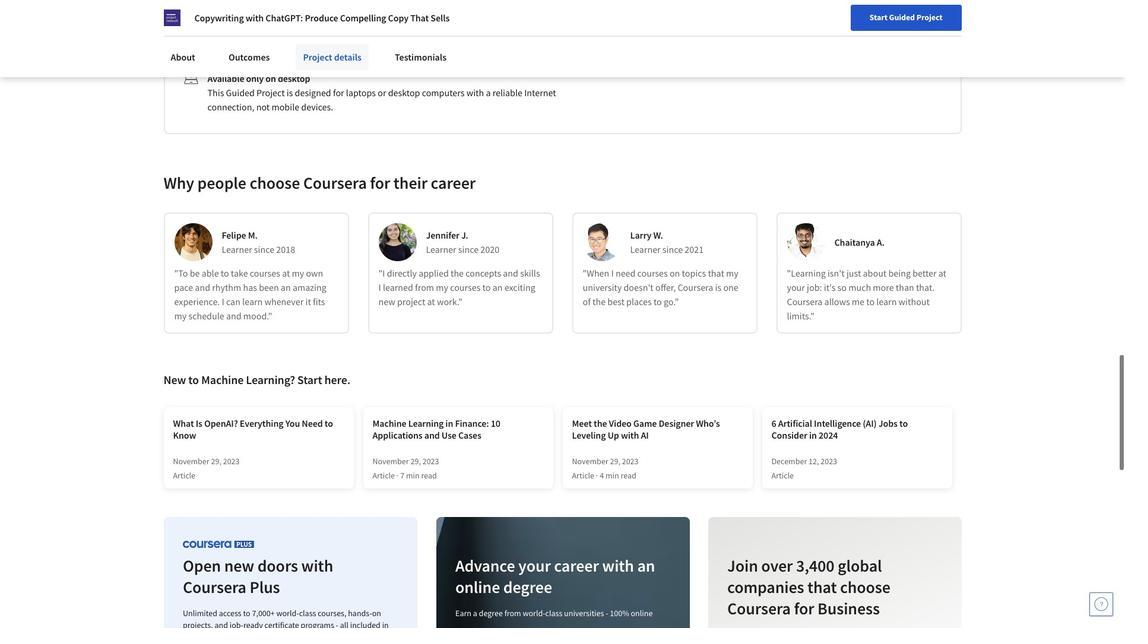 Task type: vqa. For each thing, say whether or not it's contained in the screenshot.


Task type: describe. For each thing, give the bounding box(es) containing it.
my inside "when i need courses on topics that my university doesn't offer, coursera is one of the best places to go."
[[726, 267, 738, 279]]

to inside "when i need courses on topics that my university doesn't offer, coursera is one of the best places to go."
[[654, 296, 662, 308]]

degree inside advance your career with an online degree
[[503, 577, 552, 598]]

1 horizontal spatial desktop
[[388, 87, 420, 99]]

start guided project
[[870, 12, 943, 23]]

coursera inside "learning isn't just about being better at your job: it's so much more than that. coursera allows me to learn without limits."
[[787, 296, 823, 308]]

downloads
[[221, 30, 265, 42]]

to up is
[[188, 373, 199, 387]]

places
[[626, 296, 652, 308]]

0 horizontal spatial desktop
[[278, 73, 310, 85]]

need
[[302, 418, 323, 430]]

the inside no downloads or installation required access the tools and resources you need in a pre-configured cloud workspace.
[[236, 44, 249, 56]]

november 29, 2023 article
[[173, 456, 240, 481]]

chatgpt:
[[266, 12, 303, 24]]

amazing
[[293, 282, 326, 294]]

machine inside machine learning in finance: 10 applications and use cases
[[373, 418, 406, 430]]

show notifications image
[[965, 15, 979, 29]]

"when i need courses on topics that my university doesn't offer, coursera is one of the best places to go."
[[583, 267, 738, 308]]

learner for jennifer
[[426, 244, 456, 256]]

that inside "when i need courses on topics that my university doesn't offer, coursera is one of the best places to go."
[[708, 267, 724, 279]]

access
[[219, 608, 241, 619]]

this
[[208, 87, 224, 99]]

"to be able to take courses at my own pace and rhythm has been an amazing experience. i can learn whenever it fits my schedule and mood."
[[174, 267, 326, 322]]

produce
[[305, 12, 338, 24]]

1 horizontal spatial new
[[830, 14, 845, 24]]

or inside available only on desktop this guided project is designed for laptops or desktop computers with a reliable internet connection, not mobile devices.
[[378, 87, 386, 99]]

learn for more
[[877, 296, 897, 308]]

job-
[[229, 620, 243, 628]]

to inside "learning isn't just about being better at your job: it's so much more than that. coursera allows me to learn without limits."
[[866, 296, 875, 308]]

chaitanya
[[834, 237, 875, 248]]

their
[[394, 172, 428, 194]]

2021
[[685, 244, 704, 256]]

2024
[[819, 430, 838, 441]]

start guided project button
[[851, 5, 962, 31]]

· for and
[[397, 470, 399, 481]]

with inside open new doors with coursera plus
[[301, 555, 333, 577]]

1 vertical spatial from
[[504, 608, 521, 619]]

business
[[818, 598, 880, 620]]

since for m.
[[254, 244, 274, 256]]

november for what is openai? everything you need to know
[[173, 456, 209, 467]]

learning?
[[246, 373, 295, 387]]

video
[[609, 418, 632, 430]]

access
[[208, 44, 234, 56]]

on inside unlimited access to 7,000+ world-class courses, hands-on projects, and job-ready certificate programs - all included i
[[372, 608, 381, 619]]

29, for use
[[411, 456, 421, 467]]

project inside project details link
[[303, 51, 332, 63]]

min for and
[[406, 470, 420, 481]]

global
[[838, 555, 882, 577]]

choose inside join over 3,400 global companies that choose coursera for business
[[840, 577, 890, 598]]

"learning
[[787, 267, 826, 279]]

at for better
[[939, 267, 946, 279]]

the inside "when i need courses on topics that my university doesn't offer, coursera is one of the best places to go."
[[593, 296, 606, 308]]

people
[[197, 172, 246, 194]]

and inside unlimited access to 7,000+ world-class courses, hands-on projects, and job-ready certificate programs - all included i
[[214, 620, 228, 628]]

1 vertical spatial degree
[[478, 608, 502, 619]]

everything
[[240, 418, 284, 430]]

for inside join over 3,400 global companies that choose coursera for business
[[794, 598, 814, 620]]

2023 for in
[[821, 456, 837, 467]]

and inside "i directly applied the concepts and skills i learned from my courses to an exciting new project at work."
[[503, 267, 518, 279]]

i inside "to be able to take courses at my own pace and rhythm has been an amazing experience. i can learn whenever it fits my schedule and mood."
[[222, 296, 224, 308]]

included
[[350, 620, 380, 628]]

a.
[[877, 237, 885, 248]]

coursera inside "when i need courses on topics that my university doesn't offer, coursera is one of the best places to go."
[[678, 282, 713, 294]]

use
[[442, 430, 457, 441]]

4
[[600, 470, 604, 481]]

laptops
[[346, 87, 376, 99]]

coursera inside open new doors with coursera plus
[[183, 577, 246, 598]]

- inside unlimited access to 7,000+ world-class courses, hands-on projects, and job-ready certificate programs - all included i
[[335, 620, 338, 628]]

2023 for use
[[423, 456, 439, 467]]

go."
[[664, 296, 679, 308]]

with up the "downloads"
[[246, 12, 264, 24]]

find
[[796, 14, 811, 24]]

copywriting with chatgpt: produce compelling copy that sells
[[194, 12, 450, 24]]

has
[[243, 282, 257, 294]]

w.
[[653, 229, 663, 241]]

to inside "to be able to take courses at my own pace and rhythm has been an amazing experience. i can learn whenever it fits my schedule and mood."
[[221, 267, 229, 279]]

"i directly applied the concepts and skills i learned from my courses to an exciting new project at work."
[[379, 267, 540, 308]]

project details link
[[296, 44, 369, 70]]

my down experience.
[[174, 310, 187, 322]]

rhythm
[[212, 282, 241, 294]]

required
[[325, 30, 359, 42]]

without
[[899, 296, 930, 308]]

november for meet the video game designer who's leveling up with ai
[[572, 456, 608, 467]]

guided inside start guided project button
[[889, 12, 915, 23]]

project inside start guided project button
[[917, 12, 943, 23]]

in inside machine learning in finance: 10 applications and use cases
[[446, 418, 453, 430]]

meet the video game designer who's leveling up with ai
[[572, 418, 720, 441]]

machine learning in finance: 10 applications and use cases
[[373, 418, 501, 441]]

to inside unlimited access to 7,000+ world-class courses, hands-on projects, and job-ready certificate programs - all included i
[[243, 608, 250, 619]]

7
[[400, 470, 404, 481]]

cloud
[[445, 44, 467, 56]]

29, for know
[[211, 456, 221, 467]]

in inside no downloads or installation required access the tools and resources you need in a pre-configured cloud workspace.
[[368, 44, 375, 56]]

universities
[[564, 608, 604, 619]]

coursera project network image
[[164, 9, 180, 26]]

project inside available only on desktop this guided project is designed for laptops or desktop computers with a reliable internet connection, not mobile devices.
[[257, 87, 285, 99]]

december 12, 2023 article
[[772, 456, 837, 481]]

than
[[896, 282, 914, 294]]

experience.
[[174, 296, 220, 308]]

testimonials link
[[388, 44, 454, 70]]

applications
[[373, 430, 423, 441]]

it's
[[824, 282, 836, 294]]

with inside meet the video game designer who's leveling up with ai
[[621, 430, 639, 441]]

unlimited access to 7,000+ world-class courses, hands-on projects, and job-ready certificate programs - all included i
[[183, 608, 388, 628]]

0 vertical spatial career
[[431, 172, 476, 194]]

the inside "i directly applied the concepts and skills i learned from my courses to an exciting new project at work."
[[451, 267, 464, 279]]

that inside join over 3,400 global companies that choose coursera for business
[[807, 577, 837, 598]]

"learning isn't just about being better at your job: it's so much more than that. coursera allows me to learn without limits."
[[787, 267, 946, 322]]

outcomes
[[229, 51, 270, 63]]

pace
[[174, 282, 193, 294]]

november 29, 2023 article · 7 min read
[[373, 456, 439, 481]]

2 vertical spatial a
[[473, 608, 477, 619]]

resources
[[289, 44, 328, 56]]

with inside advance your career with an online degree
[[602, 555, 634, 577]]

so
[[838, 282, 847, 294]]

learner for felipe
[[222, 244, 252, 256]]

isn't
[[828, 267, 845, 279]]

read for up
[[621, 470, 636, 481]]

to inside "i directly applied the concepts and skills i learned from my courses to an exciting new project at work."
[[482, 282, 491, 294]]

3,400
[[796, 555, 834, 577]]

at inside "i directly applied the concepts and skills i learned from my courses to an exciting new project at work."
[[427, 296, 435, 308]]

larry w. learner since 2021
[[630, 229, 704, 256]]

learning
[[408, 418, 444, 430]]

learn for has
[[242, 296, 263, 308]]

1 horizontal spatial online
[[630, 608, 652, 619]]

programs
[[300, 620, 334, 628]]

tools
[[251, 44, 270, 56]]

december
[[772, 456, 807, 467]]

1 vertical spatial new
[[164, 373, 186, 387]]

since for w.
[[663, 244, 683, 256]]

and inside no downloads or installation required access the tools and resources you need in a pre-configured cloud workspace.
[[272, 44, 287, 56]]

29, for up
[[610, 456, 620, 467]]

it
[[305, 296, 311, 308]]

exciting
[[504, 282, 535, 294]]

computers
[[422, 87, 465, 99]]

article for machine learning in finance: 10 applications and use cases
[[373, 470, 395, 481]]

m.
[[248, 229, 258, 241]]

i inside "when i need courses on topics that my university doesn't offer, coursera is one of the best places to go."
[[611, 267, 614, 279]]

mood."
[[243, 310, 272, 322]]

advance
[[455, 555, 515, 577]]

help center image
[[1094, 597, 1109, 612]]

an inside advance your career with an online degree
[[637, 555, 655, 577]]

7,000+
[[252, 608, 274, 619]]

better
[[913, 267, 937, 279]]

your for advance your career with an online degree
[[518, 555, 550, 577]]

learner for larry
[[630, 244, 661, 256]]

directly
[[387, 267, 417, 279]]

companies
[[727, 577, 804, 598]]

openai?
[[204, 418, 238, 430]]

testimonials
[[395, 51, 447, 63]]

courses inside "i directly applied the concepts and skills i learned from my courses to an exciting new project at work."
[[450, 282, 481, 294]]

jobs
[[879, 418, 898, 430]]

work."
[[437, 296, 463, 308]]

reliable
[[493, 87, 522, 99]]

min for leveling
[[606, 470, 619, 481]]

my left own
[[292, 267, 304, 279]]

over
[[761, 555, 793, 577]]

an inside "i directly applied the concepts and skills i learned from my courses to an exciting new project at work."
[[493, 282, 503, 294]]



Task type: locate. For each thing, give the bounding box(es) containing it.
1 horizontal spatial an
[[493, 282, 503, 294]]

with
[[246, 12, 264, 24], [466, 87, 484, 99], [621, 430, 639, 441], [301, 555, 333, 577], [602, 555, 634, 577]]

0 vertical spatial new
[[379, 296, 395, 308]]

1 vertical spatial project
[[303, 51, 332, 63]]

2 horizontal spatial 29,
[[610, 456, 620, 467]]

new inside open new doors with coursera plus
[[224, 555, 254, 577]]

article left '4'
[[572, 470, 594, 481]]

learn inside "learning isn't just about being better at your job: it's so much more than that. coursera allows me to learn without limits."
[[877, 296, 897, 308]]

configured
[[400, 44, 443, 56]]

learner inside the jennifer j. learner since 2020
[[426, 244, 456, 256]]

read right 7
[[421, 470, 437, 481]]

a left the reliable
[[486, 87, 491, 99]]

degree right the earn
[[478, 608, 502, 619]]

from right the earn
[[504, 608, 521, 619]]

1 horizontal spatial read
[[621, 470, 636, 481]]

courses up been at the left of page
[[250, 267, 280, 279]]

2 min from the left
[[606, 470, 619, 481]]

· inside november 29, 2023 article · 4 min read
[[596, 470, 598, 481]]

learner down felipe
[[222, 244, 252, 256]]

1 min from the left
[[406, 470, 420, 481]]

4 2023 from the left
[[821, 456, 837, 467]]

since inside the jennifer j. learner since 2020
[[458, 244, 479, 256]]

allows
[[824, 296, 850, 308]]

only
[[246, 73, 264, 85]]

with right doors
[[301, 555, 333, 577]]

29,
[[211, 456, 221, 467], [411, 456, 421, 467], [610, 456, 620, 467]]

2023 inside the november 29, 2023 article
[[223, 456, 240, 467]]

new down learned
[[379, 296, 395, 308]]

3 november from the left
[[572, 456, 608, 467]]

is inside available only on desktop this guided project is designed for laptops or desktop computers with a reliable internet connection, not mobile devices.
[[287, 87, 293, 99]]

need inside "when i need courses on topics that my university doesn't offer, coursera is one of the best places to go."
[[616, 267, 636, 279]]

2 horizontal spatial on
[[670, 267, 680, 279]]

1 horizontal spatial courses
[[450, 282, 481, 294]]

1 horizontal spatial that
[[807, 577, 837, 598]]

your right advance
[[518, 555, 550, 577]]

0 horizontal spatial project
[[257, 87, 285, 99]]

1 horizontal spatial a
[[473, 608, 477, 619]]

learner down larry
[[630, 244, 661, 256]]

2 horizontal spatial a
[[486, 87, 491, 99]]

and left use
[[424, 430, 440, 441]]

online inside advance your career with an online degree
[[455, 577, 500, 598]]

career up universities
[[554, 555, 598, 577]]

1 read from the left
[[421, 470, 437, 481]]

the down the "downloads"
[[236, 44, 249, 56]]

to inside 6 artificial intelligence (ai) jobs to consider in 2024
[[899, 418, 908, 430]]

project details
[[303, 51, 362, 63]]

in inside 6 artificial intelligence (ai) jobs to consider in 2024
[[809, 430, 817, 441]]

1 · from the left
[[397, 470, 399, 481]]

doesn't
[[624, 282, 654, 294]]

your right find
[[813, 14, 828, 24]]

29, down applications
[[411, 456, 421, 467]]

0 horizontal spatial start
[[297, 373, 322, 387]]

0 vertical spatial guided
[[889, 12, 915, 23]]

to inside what is openai? everything you need to know
[[325, 418, 333, 430]]

1 horizontal spatial on
[[372, 608, 381, 619]]

a right the earn
[[473, 608, 477, 619]]

copywriting
[[194, 12, 244, 24]]

desktop
[[278, 73, 310, 85], [388, 87, 420, 99]]

1 class from the left
[[299, 608, 316, 619]]

your inside advance your career with an online degree
[[518, 555, 550, 577]]

about
[[863, 267, 887, 279]]

1 since from the left
[[254, 244, 274, 256]]

about
[[171, 51, 195, 63]]

2 vertical spatial for
[[794, 598, 814, 620]]

start left here.
[[297, 373, 322, 387]]

article for what is openai? everything you need to know
[[173, 470, 195, 481]]

projects,
[[183, 620, 213, 628]]

you
[[329, 44, 344, 56]]

for left laptops
[[333, 87, 344, 99]]

the right applied
[[451, 267, 464, 279]]

2023 down what is openai? everything you need to know
[[223, 456, 240, 467]]

project
[[397, 296, 425, 308]]

new
[[379, 296, 395, 308], [224, 555, 254, 577]]

1 horizontal spatial from
[[504, 608, 521, 619]]

0 horizontal spatial machine
[[201, 373, 244, 387]]

article for meet the video game designer who's leveling up with ai
[[572, 470, 594, 481]]

read inside november 29, 2023 article · 4 min read
[[621, 470, 636, 481]]

2 vertical spatial on
[[372, 608, 381, 619]]

on
[[266, 73, 276, 85], [670, 267, 680, 279], [372, 608, 381, 619]]

1 november from the left
[[173, 456, 209, 467]]

0 vertical spatial your
[[813, 14, 828, 24]]

2 horizontal spatial project
[[917, 12, 943, 23]]

1 vertical spatial new
[[224, 555, 254, 577]]

1 vertical spatial guided
[[226, 87, 255, 99]]

career inside advance your career with an online degree
[[554, 555, 598, 577]]

0 horizontal spatial new
[[164, 373, 186, 387]]

1 horizontal spatial class
[[545, 608, 562, 619]]

to down concepts
[[482, 282, 491, 294]]

compelling
[[340, 12, 386, 24]]

world- for 7,000+
[[276, 608, 299, 619]]

0 horizontal spatial read
[[421, 470, 437, 481]]

new left career
[[830, 14, 845, 24]]

read inside november 29, 2023 article · 7 min read
[[421, 470, 437, 481]]

3 2023 from the left
[[622, 456, 639, 467]]

new inside "i directly applied the concepts and skills i learned from my courses to an exciting new project at work."
[[379, 296, 395, 308]]

my up work."
[[436, 282, 448, 294]]

new up what in the left bottom of the page
[[164, 373, 186, 387]]

0 vertical spatial online
[[455, 577, 500, 598]]

1 article from the left
[[173, 470, 195, 481]]

best
[[608, 296, 625, 308]]

class for courses,
[[299, 608, 316, 619]]

0 horizontal spatial on
[[266, 73, 276, 85]]

0 vertical spatial choose
[[250, 172, 300, 194]]

0 horizontal spatial courses
[[250, 267, 280, 279]]

2023 down machine learning in finance: 10 applications and use cases
[[423, 456, 439, 467]]

1 horizontal spatial at
[[427, 296, 435, 308]]

"when
[[583, 267, 609, 279]]

felipe
[[222, 229, 246, 241]]

start
[[870, 12, 888, 23], [297, 373, 322, 387]]

1 world- from the left
[[276, 608, 299, 619]]

need inside no downloads or installation required access the tools and resources you need in a pre-configured cloud workspace.
[[346, 44, 366, 56]]

workspace.
[[469, 44, 514, 56]]

0 vertical spatial or
[[267, 30, 276, 42]]

2 horizontal spatial an
[[637, 555, 655, 577]]

1 vertical spatial or
[[378, 87, 386, 99]]

0 vertical spatial project
[[917, 12, 943, 23]]

i
[[611, 267, 614, 279], [379, 282, 381, 294], [222, 296, 224, 308]]

been
[[259, 282, 279, 294]]

project up not
[[257, 87, 285, 99]]

read right '4'
[[621, 470, 636, 481]]

world- for from
[[522, 608, 545, 619]]

1 horizontal spatial -
[[605, 608, 608, 619]]

1 vertical spatial choose
[[840, 577, 890, 598]]

1 vertical spatial desktop
[[388, 87, 420, 99]]

4 article from the left
[[772, 470, 794, 481]]

1 learner from the left
[[222, 244, 252, 256]]

can
[[226, 296, 240, 308]]

and up exciting
[[503, 267, 518, 279]]

november inside the november 29, 2023 article
[[173, 456, 209, 467]]

2 world- from the left
[[522, 608, 545, 619]]

article for 6 artificial intelligence (ai) jobs to consider in 2024
[[772, 470, 794, 481]]

and up experience.
[[195, 282, 210, 294]]

desktop left computers
[[388, 87, 420, 99]]

november up '4'
[[572, 456, 608, 467]]

the right of
[[593, 296, 606, 308]]

november inside november 29, 2023 article · 4 min read
[[572, 456, 608, 467]]

1 horizontal spatial november
[[373, 456, 409, 467]]

i down "i
[[379, 282, 381, 294]]

2023 down meet the video game designer who's leveling up with ai
[[622, 456, 639, 467]]

1 vertical spatial machine
[[373, 418, 406, 430]]

learn inside "to be able to take courses at my own pace and rhythm has been an amazing experience. i can learn whenever it fits my schedule and mood."
[[242, 296, 263, 308]]

game
[[633, 418, 657, 430]]

to up ready
[[243, 608, 250, 619]]

is inside "when i need courses on topics that my university doesn't offer, coursera is one of the best places to go."
[[715, 282, 722, 294]]

degree up the earn a degree from world-class universities - 100% online
[[503, 577, 552, 598]]

1 horizontal spatial guided
[[889, 12, 915, 23]]

0 vertical spatial for
[[333, 87, 344, 99]]

learner inside larry w. learner since 2021
[[630, 244, 661, 256]]

1 horizontal spatial need
[[616, 267, 636, 279]]

0 vertical spatial from
[[415, 282, 434, 294]]

new to machine learning? start here.
[[164, 373, 350, 387]]

1 vertical spatial online
[[630, 608, 652, 619]]

at down '2018'
[[282, 267, 290, 279]]

29, down up
[[610, 456, 620, 467]]

1 vertical spatial for
[[370, 172, 390, 194]]

courses up work."
[[450, 282, 481, 294]]

or up tools
[[267, 30, 276, 42]]

machine left learning
[[373, 418, 406, 430]]

for inside available only on desktop this guided project is designed for laptops or desktop computers with a reliable internet connection, not mobile devices.
[[333, 87, 344, 99]]

to right need
[[325, 418, 333, 430]]

for left their
[[370, 172, 390, 194]]

my up one
[[726, 267, 738, 279]]

1 vertical spatial need
[[616, 267, 636, 279]]

the inside meet the video game designer who's leveling up with ai
[[594, 418, 607, 430]]

schedule
[[188, 310, 224, 322]]

article inside december 12, 2023 article
[[772, 470, 794, 481]]

29, inside november 29, 2023 article · 7 min read
[[411, 456, 421, 467]]

learner inside felipe m. learner since 2018
[[222, 244, 252, 256]]

at for courses
[[282, 267, 290, 279]]

ai
[[641, 430, 649, 441]]

why people choose coursera for their career
[[164, 172, 476, 194]]

0 horizontal spatial since
[[254, 244, 274, 256]]

world-
[[276, 608, 299, 619], [522, 608, 545, 619]]

2023 for up
[[622, 456, 639, 467]]

0 vertical spatial -
[[605, 608, 608, 619]]

0 horizontal spatial from
[[415, 282, 434, 294]]

0 vertical spatial need
[[346, 44, 366, 56]]

or inside no downloads or installation required access the tools and resources you need in a pre-configured cloud workspace.
[[267, 30, 276, 42]]

0 horizontal spatial or
[[267, 30, 276, 42]]

1 horizontal spatial since
[[458, 244, 479, 256]]

able
[[202, 267, 219, 279]]

being
[[888, 267, 911, 279]]

that up one
[[708, 267, 724, 279]]

whenever
[[264, 296, 304, 308]]

1 horizontal spatial start
[[870, 12, 888, 23]]

learn down has
[[242, 296, 263, 308]]

· for leveling
[[596, 470, 598, 481]]

class left universities
[[545, 608, 562, 619]]

0 vertical spatial new
[[830, 14, 845, 24]]

min inside november 29, 2023 article · 4 min read
[[606, 470, 619, 481]]

jennifer j. learner since 2020
[[426, 229, 499, 256]]

choose right people
[[250, 172, 300, 194]]

take
[[231, 267, 248, 279]]

since down w. at the right of page
[[663, 244, 683, 256]]

and
[[272, 44, 287, 56], [503, 267, 518, 279], [195, 282, 210, 294], [226, 310, 241, 322], [424, 430, 440, 441], [214, 620, 228, 628]]

i right "when
[[611, 267, 614, 279]]

on up included
[[372, 608, 381, 619]]

that
[[410, 12, 429, 24]]

· inside november 29, 2023 article · 7 min read
[[397, 470, 399, 481]]

choose
[[250, 172, 300, 194], [840, 577, 890, 598]]

2 · from the left
[[596, 470, 598, 481]]

2 horizontal spatial in
[[809, 430, 817, 441]]

2023
[[223, 456, 240, 467], [423, 456, 439, 467], [622, 456, 639, 467], [821, 456, 837, 467]]

is left one
[[715, 282, 722, 294]]

2 29, from the left
[[411, 456, 421, 467]]

1 horizontal spatial i
[[379, 282, 381, 294]]

0 horizontal spatial world-
[[276, 608, 299, 619]]

0 horizontal spatial that
[[708, 267, 724, 279]]

on inside available only on desktop this guided project is designed for laptops or desktop computers with a reliable internet connection, not mobile devices.
[[266, 73, 276, 85]]

learn
[[242, 296, 263, 308], [877, 296, 897, 308]]

on right only
[[266, 73, 276, 85]]

is up mobile
[[287, 87, 293, 99]]

1 2023 from the left
[[223, 456, 240, 467]]

or right laptops
[[378, 87, 386, 99]]

offer,
[[655, 282, 676, 294]]

more
[[873, 282, 894, 294]]

"i
[[379, 267, 385, 279]]

for down 3,400
[[794, 598, 814, 620]]

november for machine learning in finance: 10 applications and use cases
[[373, 456, 409, 467]]

class up 'programs'
[[299, 608, 316, 619]]

learner down 'jennifer'
[[426, 244, 456, 256]]

0 horizontal spatial i
[[222, 296, 224, 308]]

an inside "to be able to take courses at my own pace and rhythm has been an amazing experience. i can learn whenever it fits my schedule and mood."
[[281, 282, 291, 294]]

(ai)
[[863, 418, 877, 430]]

2 horizontal spatial since
[[663, 244, 683, 256]]

up
[[608, 430, 619, 441]]

1 vertical spatial your
[[787, 282, 805, 294]]

1 learn from the left
[[242, 296, 263, 308]]

a inside no downloads or installation required access the tools and resources you need in a pre-configured cloud workspace.
[[377, 44, 382, 56]]

article inside november 29, 2023 article · 4 min read
[[572, 470, 594, 481]]

a left pre-
[[377, 44, 382, 56]]

on inside "when i need courses on topics that my university doesn't offer, coursera is one of the best places to go."
[[670, 267, 680, 279]]

my inside "i directly applied the concepts and skills i learned from my courses to an exciting new project at work."
[[436, 282, 448, 294]]

29, inside november 29, 2023 article · 4 min read
[[610, 456, 620, 467]]

1 horizontal spatial machine
[[373, 418, 406, 430]]

0 horizontal spatial for
[[333, 87, 344, 99]]

your inside "learning isn't just about being better at your job: it's so much more than that. coursera allows me to learn without limits."
[[787, 282, 805, 294]]

0 vertical spatial machine
[[201, 373, 244, 387]]

online right 100%
[[630, 608, 652, 619]]

0 vertical spatial start
[[870, 12, 888, 23]]

world- inside unlimited access to 7,000+ world-class courses, hands-on projects, and job-ready certificate programs - all included i
[[276, 608, 299, 619]]

· left 7
[[397, 470, 399, 481]]

1 horizontal spatial is
[[715, 282, 722, 294]]

class inside unlimited access to 7,000+ world-class courses, hands-on projects, and job-ready certificate programs - all included i
[[299, 608, 316, 619]]

with up 100%
[[602, 555, 634, 577]]

my
[[292, 267, 304, 279], [726, 267, 738, 279], [436, 282, 448, 294], [174, 310, 187, 322]]

6 artificial intelligence (ai) jobs to consider in 2024
[[772, 418, 908, 441]]

0 horizontal spatial guided
[[226, 87, 255, 99]]

since inside felipe m. learner since 2018
[[254, 244, 274, 256]]

meet
[[572, 418, 592, 430]]

guided right career
[[889, 12, 915, 23]]

since inside larry w. learner since 2021
[[663, 244, 683, 256]]

0 horizontal spatial at
[[282, 267, 290, 279]]

start inside button
[[870, 12, 888, 23]]

on up "offer,"
[[670, 267, 680, 279]]

0 horizontal spatial need
[[346, 44, 366, 56]]

career
[[847, 14, 870, 24]]

2023 inside november 29, 2023 article · 4 min read
[[622, 456, 639, 467]]

0 horizontal spatial online
[[455, 577, 500, 598]]

2023 inside november 29, 2023 article · 7 min read
[[423, 456, 439, 467]]

and right tools
[[272, 44, 287, 56]]

at inside "learning isn't just about being better at your job: it's so much more than that. coursera allows me to learn without limits."
[[939, 267, 946, 279]]

0 vertical spatial a
[[377, 44, 382, 56]]

None search field
[[169, 7, 454, 31]]

0 vertical spatial is
[[287, 87, 293, 99]]

courses inside "when i need courses on topics that my university doesn't offer, coursera is one of the best places to go."
[[637, 267, 668, 279]]

29, down openai? at the bottom left of the page
[[211, 456, 221, 467]]

doors
[[257, 555, 298, 577]]

- left 100%
[[605, 608, 608, 619]]

world- down advance your career with an online degree
[[522, 608, 545, 619]]

sells
[[431, 12, 450, 24]]

courses up "offer,"
[[637, 267, 668, 279]]

0 horizontal spatial your
[[518, 555, 550, 577]]

1 vertical spatial -
[[335, 620, 338, 628]]

2 november from the left
[[373, 456, 409, 467]]

machine up openai? at the bottom left of the page
[[201, 373, 244, 387]]

career right their
[[431, 172, 476, 194]]

min right '4'
[[606, 470, 619, 481]]

2 article from the left
[[373, 470, 395, 481]]

november down know
[[173, 456, 209, 467]]

devices.
[[301, 101, 333, 113]]

with inside available only on desktop this guided project is designed for laptops or desktop computers with a reliable internet connection, not mobile devices.
[[466, 87, 484, 99]]

and inside machine learning in finance: 10 applications and use cases
[[424, 430, 440, 441]]

at inside "to be able to take courses at my own pace and rhythm has been an amazing experience. i can learn whenever it fits my schedule and mood."
[[282, 267, 290, 279]]

0 horizontal spatial in
[[368, 44, 375, 56]]

to right jobs
[[899, 418, 908, 430]]

3 29, from the left
[[610, 456, 620, 467]]

from inside "i directly applied the concepts and skills i learned from my courses to an exciting new project at work."
[[415, 282, 434, 294]]

0 horizontal spatial choose
[[250, 172, 300, 194]]

1 horizontal spatial your
[[787, 282, 805, 294]]

0 horizontal spatial min
[[406, 470, 420, 481]]

in left pre-
[[368, 44, 375, 56]]

intelligence
[[814, 418, 861, 430]]

6
[[772, 418, 776, 430]]

coursera inside join over 3,400 global companies that choose coursera for business
[[727, 598, 791, 620]]

need right you on the top left
[[346, 44, 366, 56]]

new down coursera plus image
[[224, 555, 254, 577]]

guided inside available only on desktop this guided project is designed for laptops or desktop computers with a reliable internet connection, not mobile devices.
[[226, 87, 255, 99]]

need up doesn't
[[616, 267, 636, 279]]

courses inside "to be able to take courses at my own pace and rhythm has been an amazing experience. i can learn whenever it fits my schedule and mood."
[[250, 267, 280, 279]]

2 vertical spatial project
[[257, 87, 285, 99]]

3 article from the left
[[572, 470, 594, 481]]

just
[[847, 267, 861, 279]]

since down "j."
[[458, 244, 479, 256]]

i left can
[[222, 296, 224, 308]]

article down know
[[173, 470, 195, 481]]

career
[[431, 172, 476, 194], [554, 555, 598, 577]]

i inside "i directly applied the concepts and skills i learned from my courses to an exciting new project at work."
[[379, 282, 381, 294]]

certificate
[[264, 620, 299, 628]]

from down applied
[[415, 282, 434, 294]]

1 horizontal spatial in
[[446, 418, 453, 430]]

article left 7
[[373, 470, 395, 481]]

degree
[[503, 577, 552, 598], [478, 608, 502, 619]]

the left up
[[594, 418, 607, 430]]

0 vertical spatial degree
[[503, 577, 552, 598]]

1 vertical spatial a
[[486, 87, 491, 99]]

in left finance:
[[446, 418, 453, 430]]

2 read from the left
[[621, 470, 636, 481]]

article inside november 29, 2023 article · 7 min read
[[373, 470, 395, 481]]

to left go."
[[654, 296, 662, 308]]

- left all on the left bottom
[[335, 620, 338, 628]]

1 vertical spatial i
[[379, 282, 381, 294]]

2 learner from the left
[[426, 244, 456, 256]]

november inside november 29, 2023 article · 7 min read
[[373, 456, 409, 467]]

1 horizontal spatial ·
[[596, 470, 598, 481]]

2 2023 from the left
[[423, 456, 439, 467]]

2 horizontal spatial i
[[611, 267, 614, 279]]

about link
[[164, 44, 202, 70]]

2023 for know
[[223, 456, 240, 467]]

100%
[[609, 608, 629, 619]]

internet
[[524, 87, 556, 99]]

choose right 3,400
[[840, 577, 890, 598]]

with left ai at the bottom of page
[[621, 430, 639, 441]]

1 vertical spatial on
[[670, 267, 680, 279]]

project left "show notifications" image
[[917, 12, 943, 23]]

29, inside the november 29, 2023 article
[[211, 456, 221, 467]]

3 learner from the left
[[630, 244, 661, 256]]

2023 inside december 12, 2023 article
[[821, 456, 837, 467]]

and down can
[[226, 310, 241, 322]]

0 horizontal spatial -
[[335, 620, 338, 628]]

2023 right 12,
[[821, 456, 837, 467]]

1 vertical spatial is
[[715, 282, 722, 294]]

0 horizontal spatial a
[[377, 44, 382, 56]]

min inside november 29, 2023 article · 7 min read
[[406, 470, 420, 481]]

1 vertical spatial that
[[807, 577, 837, 598]]

read for use
[[421, 470, 437, 481]]

1 horizontal spatial or
[[378, 87, 386, 99]]

your for find your new career
[[813, 14, 828, 24]]

machine
[[201, 373, 244, 387], [373, 418, 406, 430]]

since for j.
[[458, 244, 479, 256]]

article down december
[[772, 470, 794, 481]]

2 since from the left
[[458, 244, 479, 256]]

0 vertical spatial that
[[708, 267, 724, 279]]

1 horizontal spatial world-
[[522, 608, 545, 619]]

topics
[[682, 267, 706, 279]]

guided up connection,
[[226, 87, 255, 99]]

2 learn from the left
[[877, 296, 897, 308]]

world- up certificate
[[276, 608, 299, 619]]

or
[[267, 30, 276, 42], [378, 87, 386, 99]]

article inside the november 29, 2023 article
[[173, 470, 195, 481]]

1 29, from the left
[[211, 456, 221, 467]]

with right computers
[[466, 87, 484, 99]]

1 horizontal spatial new
[[379, 296, 395, 308]]

3 since from the left
[[663, 244, 683, 256]]

0 horizontal spatial ·
[[397, 470, 399, 481]]

a inside available only on desktop this guided project is designed for laptops or desktop computers with a reliable internet connection, not mobile devices.
[[486, 87, 491, 99]]

for
[[333, 87, 344, 99], [370, 172, 390, 194], [794, 598, 814, 620]]

find your new career link
[[790, 12, 876, 27]]

to right me on the top
[[866, 296, 875, 308]]

class for universities
[[545, 608, 562, 619]]

english button
[[876, 0, 948, 39]]

job:
[[807, 282, 822, 294]]

2 class from the left
[[545, 608, 562, 619]]

coursera plus image
[[183, 541, 254, 548]]



